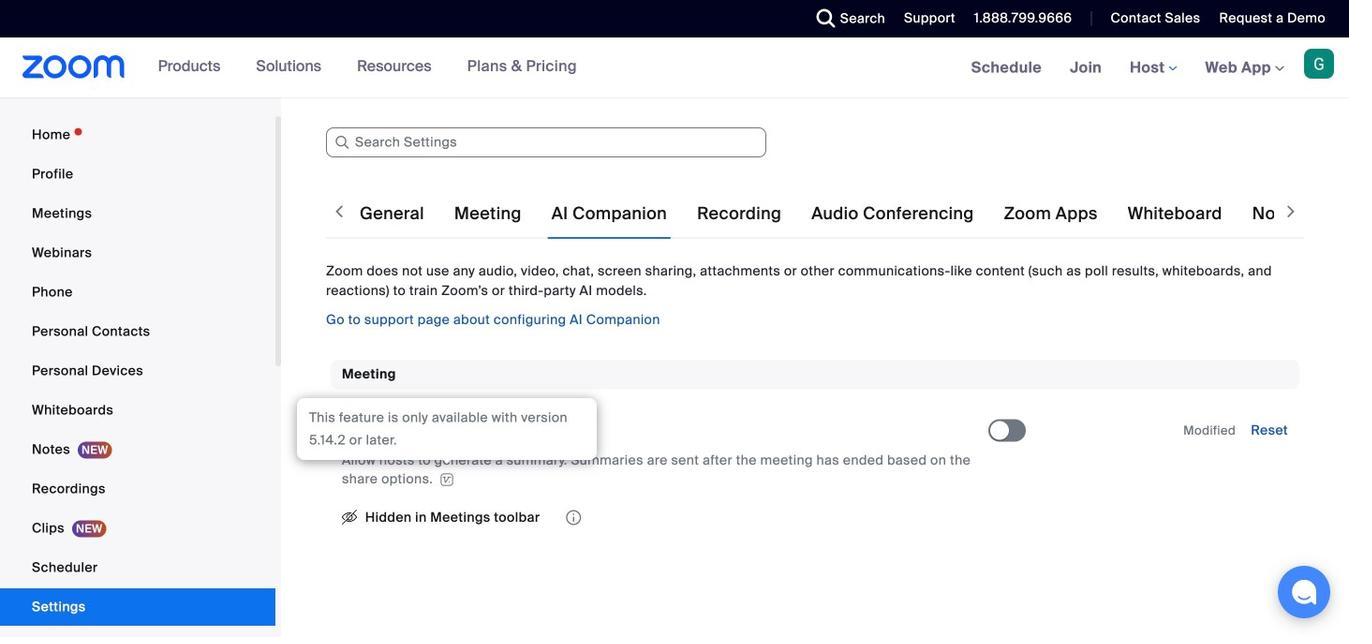 Task type: locate. For each thing, give the bounding box(es) containing it.
open chat image
[[1291, 579, 1317, 605]]

support version for meeting summary with ai companion image
[[438, 473, 456, 486]]

2 application from the top
[[342, 504, 989, 532]]

0 vertical spatial application
[[342, 451, 972, 489]]

learn more about hidden in meetings toolbar image
[[564, 511, 583, 524]]

meeting element
[[331, 360, 1300, 554]]

tooltip
[[297, 398, 597, 465]]

application
[[342, 451, 972, 489], [342, 504, 989, 532]]

1 vertical spatial application
[[342, 504, 989, 532]]

banner
[[0, 37, 1349, 99]]

Search Settings text field
[[326, 127, 767, 157]]

product information navigation
[[144, 37, 591, 97]]

profile picture image
[[1304, 49, 1334, 79]]



Task type: vqa. For each thing, say whether or not it's contained in the screenshot.
6th right icon from the bottom
no



Task type: describe. For each thing, give the bounding box(es) containing it.
tabs of my account settings page tab list
[[356, 187, 1349, 240]]

personal menu menu
[[0, 116, 275, 637]]

1 application from the top
[[342, 451, 972, 489]]

scroll left image
[[330, 202, 349, 221]]

zoom logo image
[[22, 55, 125, 79]]

meetings navigation
[[957, 37, 1349, 99]]

scroll right image
[[1282, 202, 1301, 221]]



